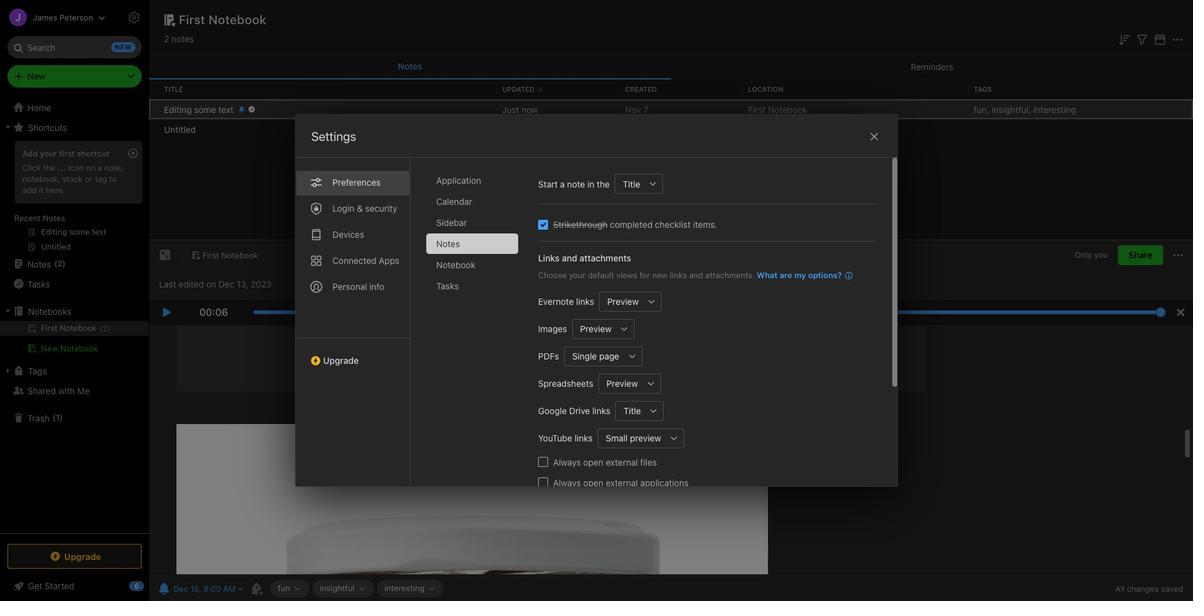 Task type: describe. For each thing, give the bounding box(es) containing it.
tab list for start a note in the
[[427, 170, 529, 487]]

security
[[365, 203, 398, 214]]

evernote
[[538, 297, 574, 307]]

fun
[[278, 584, 290, 594]]

page
[[600, 351, 620, 362]]

notebook inside first notebook button
[[221, 250, 258, 260]]

&
[[357, 203, 363, 214]]

youtube
[[538, 433, 573, 444]]

evernote links
[[538, 297, 595, 307]]

notebooks link
[[0, 302, 149, 321]]

2 inside notes ( 2 )
[[57, 259, 62, 269]]

fun, insightful, interesting
[[974, 104, 1077, 115]]

new button
[[7, 65, 142, 88]]

links right new
[[670, 270, 687, 280]]

0 vertical spatial title
[[164, 85, 183, 93]]

my
[[795, 270, 807, 280]]

notes inside notes tab
[[437, 239, 460, 249]]

in
[[588, 179, 595, 189]]

notes tab
[[427, 234, 519, 254]]

links and attachments
[[538, 253, 632, 264]]

expand notebooks image
[[3, 307, 13, 316]]

notes
[[172, 34, 194, 44]]

new notebook group
[[0, 321, 149, 361]]

location
[[749, 85, 784, 93]]

always for always open external applications
[[553, 478, 581, 488]]

trash ( 1 )
[[27, 413, 63, 424]]

external for files
[[606, 457, 638, 468]]

row group containing editing some text
[[149, 99, 1194, 139]]

icon on a note, notebook, stack or tag to add it here.
[[22, 163, 124, 195]]

only
[[1076, 250, 1093, 260]]

untitled
[[164, 124, 196, 135]]

completed
[[610, 219, 653, 230]]

0 vertical spatial interesting
[[1034, 104, 1077, 115]]

application tab
[[427, 170, 519, 191]]

sidebar tab
[[427, 213, 519, 233]]

nov
[[626, 104, 641, 115]]

some
[[194, 104, 216, 115]]

1 vertical spatial first notebook
[[749, 104, 808, 115]]

trash
[[27, 413, 50, 424]]

application
[[437, 175, 482, 186]]

small preview
[[606, 433, 662, 444]]

last edited on dec 13, 2023
[[159, 279, 272, 290]]

attachments
[[580, 253, 632, 264]]

calendar
[[437, 196, 473, 207]]

what are my options?
[[757, 270, 842, 280]]

connected apps
[[333, 256, 400, 266]]

preview button for images
[[572, 319, 615, 339]]

start
[[538, 179, 558, 189]]

new for new notebook
[[41, 344, 58, 354]]

new notebook
[[41, 344, 98, 354]]

spreadsheets
[[538, 379, 594, 389]]

interesting inside button
[[385, 584, 425, 594]]

views
[[617, 270, 638, 280]]

insightful
[[320, 584, 355, 594]]

tags inside button
[[28, 366, 47, 376]]

add your first shortcut
[[22, 149, 110, 159]]

Always open external applications checkbox
[[538, 478, 548, 488]]

apps
[[379, 256, 400, 266]]

shortcuts button
[[0, 118, 149, 137]]

drive
[[570, 406, 590, 417]]

personal info
[[333, 282, 385, 292]]

reminders
[[911, 61, 954, 72]]

settings tooltip
[[138, 5, 199, 30]]

calendar tab
[[427, 192, 519, 212]]

add
[[22, 149, 38, 159]]

1 vertical spatial the
[[597, 179, 610, 189]]

tab list for application
[[296, 158, 411, 487]]

your for default
[[569, 270, 586, 280]]

Choose default view option for Google Drive links field
[[616, 401, 664, 421]]

choose
[[538, 270, 567, 280]]

tasks tab
[[427, 276, 519, 297]]

to
[[109, 174, 117, 184]]

notebook tab
[[427, 255, 519, 275]]

notebook inside notebook tab
[[437, 260, 476, 270]]

Always open external files checkbox
[[538, 458, 548, 468]]

tags button
[[0, 361, 149, 381]]

00:06
[[200, 307, 228, 318]]

first inside button
[[203, 250, 219, 260]]

home link
[[0, 98, 149, 118]]

upgrade button inside tab list
[[296, 338, 410, 371]]

created
[[626, 85, 657, 93]]

all
[[1116, 584, 1125, 594]]

the inside tree
[[43, 163, 55, 173]]

cell inside tree
[[0, 321, 149, 336]]

a inside icon on a note, notebook, stack or tag to add it here.
[[98, 163, 102, 173]]

fun button
[[271, 581, 310, 598]]

Choose default view option for Evernote links field
[[600, 292, 662, 312]]

links right drive
[[593, 406, 611, 417]]

expand note image
[[158, 248, 173, 263]]

youtube links
[[538, 433, 593, 444]]

Note Editor text field
[[149, 325, 1194, 576]]

always for always open external files
[[553, 457, 581, 468]]

small preview button
[[598, 429, 665, 449]]

1 vertical spatial upgrade
[[64, 552, 101, 562]]

recent notes
[[14, 213, 65, 223]]

1 vertical spatial first
[[749, 104, 766, 115]]

note,
[[104, 163, 124, 173]]

notebook,
[[22, 174, 60, 184]]

just now
[[502, 104, 538, 115]]

title for google drive links
[[624, 406, 641, 417]]

single page button
[[564, 347, 623, 367]]

Select2186 checkbox
[[538, 220, 548, 230]]

tab list containing notes
[[149, 55, 1194, 80]]

files
[[641, 457, 657, 468]]

strikethrough
[[553, 219, 608, 230]]

add
[[22, 185, 37, 195]]

Start a new note in the body or title. field
[[615, 174, 664, 194]]

or
[[85, 174, 93, 184]]

tree containing home
[[0, 98, 149, 534]]

open for always open external files
[[584, 457, 604, 468]]

1
[[56, 413, 60, 423]]

Choose default view option for PDFs field
[[564, 347, 643, 367]]

last
[[159, 279, 176, 290]]

...
[[58, 163, 66, 173]]

preview
[[630, 433, 662, 444]]

insightful,
[[992, 104, 1032, 115]]

share
[[1129, 250, 1153, 261]]

changes
[[1128, 584, 1160, 594]]

connected
[[333, 256, 377, 266]]

editing some text
[[164, 104, 234, 115]]

1 vertical spatial and
[[690, 270, 704, 280]]

interesting button
[[377, 581, 444, 598]]

links down drive
[[575, 433, 593, 444]]

updated
[[502, 85, 535, 93]]

nov 7
[[626, 104, 649, 115]]

info
[[370, 282, 385, 292]]

click the ...
[[22, 163, 66, 173]]

preview for spreadsheets
[[607, 379, 638, 389]]

items.
[[693, 219, 718, 230]]

add tag image
[[249, 582, 264, 597]]

group inside tree
[[0, 137, 149, 259]]



Task type: vqa. For each thing, say whether or not it's contained in the screenshot.
the leftmost and
yes



Task type: locate. For each thing, give the bounding box(es) containing it.
a left note
[[560, 179, 565, 189]]

single page
[[573, 351, 620, 362]]

2 vertical spatial preview
[[607, 379, 638, 389]]

always right always open external applications option at the bottom left
[[553, 478, 581, 488]]

external up always open external applications
[[606, 457, 638, 468]]

text
[[218, 104, 234, 115]]

tree
[[0, 98, 149, 534]]

notes button
[[149, 55, 672, 80]]

notebooks
[[28, 306, 72, 317]]

2 open from the top
[[584, 478, 604, 488]]

0 vertical spatial the
[[43, 163, 55, 173]]

) inside trash ( 1 )
[[60, 413, 63, 423]]

1 vertical spatial (
[[53, 413, 56, 423]]

applications
[[641, 478, 689, 488]]

links
[[538, 253, 560, 264]]

here.
[[46, 185, 65, 195]]

tab list
[[149, 55, 1194, 80], [296, 158, 411, 487], [427, 170, 529, 487]]

( inside trash ( 1 )
[[53, 413, 56, 423]]

attachments.
[[706, 270, 755, 280]]

single
[[573, 351, 597, 362]]

title button down choose default view option for spreadsheets field
[[616, 401, 644, 421]]

0 vertical spatial preview button
[[600, 292, 642, 312]]

0 horizontal spatial tags
[[28, 366, 47, 376]]

first up notes
[[179, 12, 206, 27]]

and
[[562, 253, 578, 264], [690, 270, 704, 280]]

first notebook up dec
[[203, 250, 258, 260]]

tags up fun,
[[974, 85, 992, 93]]

preview for images
[[581, 324, 612, 335]]

0 horizontal spatial 2
[[57, 259, 62, 269]]

(
[[54, 259, 57, 269], [53, 413, 56, 423]]

untitled button
[[149, 119, 1194, 139]]

None search field
[[16, 36, 133, 58]]

new inside popup button
[[27, 71, 45, 81]]

strikethrough completed checklist items.
[[553, 219, 718, 230]]

start a note in the
[[538, 179, 610, 189]]

a up tag
[[98, 163, 102, 173]]

1 horizontal spatial interesting
[[1034, 104, 1077, 115]]

new up home
[[27, 71, 45, 81]]

0 vertical spatial settings
[[157, 12, 189, 22]]

0 vertical spatial tags
[[974, 85, 992, 93]]

preview inside field
[[581, 324, 612, 335]]

0 horizontal spatial the
[[43, 163, 55, 173]]

0 vertical spatial upgrade button
[[296, 338, 410, 371]]

group
[[0, 137, 149, 259]]

1 vertical spatial 2
[[57, 259, 62, 269]]

preview down page
[[607, 379, 638, 389]]

0 horizontal spatial tasks
[[27, 279, 50, 289]]

what
[[757, 270, 778, 280]]

2 left notes
[[164, 34, 169, 44]]

0 horizontal spatial settings
[[157, 12, 189, 22]]

2 up tasks button
[[57, 259, 62, 269]]

preview button for evernote links
[[600, 292, 642, 312]]

0 vertical spatial 2
[[164, 34, 169, 44]]

1 horizontal spatial and
[[690, 270, 704, 280]]

personal
[[333, 282, 367, 292]]

settings image
[[127, 10, 142, 25]]

cell
[[0, 321, 149, 336]]

on up or
[[86, 163, 95, 173]]

icon
[[68, 163, 84, 173]]

( up tasks button
[[54, 259, 57, 269]]

a
[[98, 163, 102, 173], [560, 179, 565, 189]]

2 external from the top
[[606, 478, 638, 488]]

your up click the ...
[[40, 149, 57, 159]]

first notebook inside first notebook button
[[203, 250, 258, 260]]

)
[[62, 259, 66, 269], [60, 413, 63, 423]]

) right trash
[[60, 413, 63, 423]]

0 vertical spatial and
[[562, 253, 578, 264]]

) for notes
[[62, 259, 66, 269]]

new up the tags button
[[41, 344, 58, 354]]

1 vertical spatial preview button
[[572, 319, 615, 339]]

1 horizontal spatial on
[[206, 279, 216, 290]]

tab list containing preferences
[[296, 158, 411, 487]]

preview button
[[600, 292, 642, 312], [572, 319, 615, 339], [599, 374, 641, 394]]

login & security
[[333, 203, 398, 214]]

interesting right insightful button
[[385, 584, 425, 594]]

) up tasks button
[[62, 259, 66, 269]]

me
[[77, 386, 90, 396]]

1 vertical spatial external
[[606, 478, 638, 488]]

Choose default view option for Spreadsheets field
[[599, 374, 661, 394]]

default
[[588, 270, 614, 280]]

settings
[[157, 12, 189, 22], [312, 129, 356, 144]]

the right "in"
[[597, 179, 610, 189]]

shortcut
[[77, 149, 110, 159]]

) inside notes ( 2 )
[[62, 259, 66, 269]]

0 vertical spatial (
[[54, 259, 57, 269]]

1 vertical spatial upgrade button
[[7, 545, 142, 570]]

0 vertical spatial )
[[62, 259, 66, 269]]

title inside title "field"
[[623, 179, 641, 189]]

dec
[[219, 279, 235, 290]]

tasks inside tasks button
[[27, 279, 50, 289]]

title button for start a note in the
[[615, 174, 644, 194]]

open down always open external files
[[584, 478, 604, 488]]

on inside icon on a note, notebook, stack or tag to add it here.
[[86, 163, 95, 173]]

external down always open external files
[[606, 478, 638, 488]]

0 vertical spatial new
[[27, 71, 45, 81]]

notebook inside row group
[[769, 104, 808, 115]]

0 horizontal spatial interesting
[[385, 584, 425, 594]]

external for applications
[[606, 478, 638, 488]]

2 always from the top
[[553, 478, 581, 488]]

the left ... at the left of page
[[43, 163, 55, 173]]

1 horizontal spatial 2
[[164, 34, 169, 44]]

0 vertical spatial a
[[98, 163, 102, 173]]

Choose default view option for Images field
[[572, 319, 635, 339]]

shared with me
[[27, 386, 90, 396]]

images
[[538, 324, 567, 335]]

first up last edited on dec 13, 2023
[[203, 250, 219, 260]]

1 horizontal spatial upgrade
[[323, 356, 359, 366]]

shared with me link
[[0, 381, 149, 401]]

title button for google drive links
[[616, 401, 644, 421]]

1 horizontal spatial upgrade button
[[296, 338, 410, 371]]

on left dec
[[206, 279, 216, 290]]

notes inside notes ( 2 )
[[27, 259, 51, 270]]

links right evernote
[[576, 297, 595, 307]]

title button
[[615, 174, 644, 194], [616, 401, 644, 421]]

first
[[179, 12, 206, 27], [749, 104, 766, 115], [203, 250, 219, 260]]

1 vertical spatial open
[[584, 478, 604, 488]]

0 vertical spatial external
[[606, 457, 638, 468]]

title up small preview button at the right of the page
[[624, 406, 641, 417]]

options?
[[809, 270, 842, 280]]

( inside notes ( 2 )
[[54, 259, 57, 269]]

1 external from the top
[[606, 457, 638, 468]]

new for new
[[27, 71, 45, 81]]

share button
[[1119, 246, 1164, 266]]

group containing add your first shortcut
[[0, 137, 149, 259]]

google
[[538, 406, 567, 417]]

open up always open external applications
[[584, 457, 604, 468]]

1 vertical spatial title button
[[616, 401, 644, 421]]

1 always from the top
[[553, 457, 581, 468]]

1 horizontal spatial a
[[560, 179, 565, 189]]

0 vertical spatial always
[[553, 457, 581, 468]]

login
[[333, 203, 355, 214]]

devices
[[333, 229, 364, 240]]

edited
[[179, 279, 204, 290]]

notebook inside new notebook "button"
[[60, 344, 98, 354]]

first down location
[[749, 104, 766, 115]]

close image
[[867, 129, 882, 144]]

first notebook
[[179, 12, 267, 27], [749, 104, 808, 115], [203, 250, 258, 260]]

new inside "button"
[[41, 344, 58, 354]]

external
[[606, 457, 638, 468], [606, 478, 638, 488]]

0 vertical spatial your
[[40, 149, 57, 159]]

always open external files
[[553, 457, 657, 468]]

for
[[640, 270, 650, 280]]

1 vertical spatial settings
[[312, 129, 356, 144]]

0 horizontal spatial upgrade
[[64, 552, 101, 562]]

home
[[27, 102, 51, 113]]

) for trash
[[60, 413, 63, 423]]

and right links
[[562, 253, 578, 264]]

2 vertical spatial preview button
[[599, 374, 641, 394]]

1 vertical spatial preview
[[581, 324, 612, 335]]

7
[[644, 104, 649, 115]]

preview inside "field"
[[608, 297, 639, 307]]

preview button down views
[[600, 292, 642, 312]]

preview button for spreadsheets
[[599, 374, 641, 394]]

0 vertical spatial preview
[[608, 297, 639, 307]]

tags up shared
[[28, 366, 47, 376]]

title right "in"
[[623, 179, 641, 189]]

it
[[39, 185, 44, 195]]

only you
[[1076, 250, 1109, 260]]

tag
[[95, 174, 107, 184]]

first notebook down location
[[749, 104, 808, 115]]

your for first
[[40, 149, 57, 159]]

Search text field
[[16, 36, 133, 58]]

0 vertical spatial first notebook
[[179, 12, 267, 27]]

always open external applications
[[553, 478, 689, 488]]

1 vertical spatial a
[[560, 179, 565, 189]]

new notebook button
[[0, 341, 149, 356]]

open for always open external applications
[[584, 478, 604, 488]]

title for start a note in the
[[623, 179, 641, 189]]

note window element
[[149, 241, 1194, 602]]

0 horizontal spatial your
[[40, 149, 57, 159]]

2 vertical spatial first
[[203, 250, 219, 260]]

tasks down notebook tab
[[437, 281, 459, 292]]

title inside choose default view option for google drive links field
[[624, 406, 641, 417]]

2 vertical spatial title
[[624, 406, 641, 417]]

1 vertical spatial tags
[[28, 366, 47, 376]]

settings up 2 notes
[[157, 12, 189, 22]]

title
[[164, 85, 183, 93], [623, 179, 641, 189], [624, 406, 641, 417]]

preview down views
[[608, 297, 639, 307]]

note
[[567, 179, 585, 189]]

1 vertical spatial )
[[60, 413, 63, 423]]

interesting right the insightful, at right
[[1034, 104, 1077, 115]]

1 horizontal spatial the
[[597, 179, 610, 189]]

0 horizontal spatial on
[[86, 163, 95, 173]]

preferences
[[333, 177, 381, 188]]

first notebook button
[[187, 247, 263, 264]]

new
[[653, 270, 668, 280]]

notes inside button
[[398, 61, 423, 72]]

0 vertical spatial upgrade
[[323, 356, 359, 366]]

links
[[670, 270, 687, 280], [576, 297, 595, 307], [593, 406, 611, 417], [575, 433, 593, 444]]

pdfs
[[538, 351, 560, 362]]

and left attachments.
[[690, 270, 704, 280]]

shortcuts
[[28, 122, 67, 133]]

1 horizontal spatial tags
[[974, 85, 992, 93]]

( right trash
[[53, 413, 56, 423]]

0 vertical spatial on
[[86, 163, 95, 173]]

tasks inside the tasks tab
[[437, 281, 459, 292]]

small
[[606, 433, 628, 444]]

0 vertical spatial title button
[[615, 174, 644, 194]]

sidebar
[[437, 218, 467, 228]]

just
[[502, 104, 519, 115]]

1 vertical spatial title
[[623, 179, 641, 189]]

title up editing
[[164, 85, 183, 93]]

Choose default view option for YouTube links field
[[598, 429, 685, 449]]

1 horizontal spatial tasks
[[437, 281, 459, 292]]

your down links and attachments
[[569, 270, 586, 280]]

preview inside choose default view option for spreadsheets field
[[607, 379, 638, 389]]

1 horizontal spatial settings
[[312, 129, 356, 144]]

preview up single page
[[581, 324, 612, 335]]

first notebook up notes
[[179, 12, 267, 27]]

13,
[[237, 279, 248, 290]]

preview button up single page button
[[572, 319, 615, 339]]

1 horizontal spatial your
[[569, 270, 586, 280]]

with
[[58, 386, 75, 396]]

editing
[[164, 104, 192, 115]]

tab list containing application
[[427, 170, 529, 487]]

0 vertical spatial first
[[179, 12, 206, 27]]

click
[[22, 163, 41, 173]]

your inside tree
[[40, 149, 57, 159]]

upgrade button
[[296, 338, 410, 371], [7, 545, 142, 570]]

0 vertical spatial open
[[584, 457, 604, 468]]

1 vertical spatial new
[[41, 344, 58, 354]]

1 vertical spatial always
[[553, 478, 581, 488]]

first
[[59, 149, 75, 159]]

row group
[[149, 99, 1194, 139]]

title button right "in"
[[615, 174, 644, 194]]

1 vertical spatial your
[[569, 270, 586, 280]]

1 vertical spatial on
[[206, 279, 216, 290]]

( for notes
[[54, 259, 57, 269]]

shared
[[27, 386, 56, 396]]

open
[[584, 457, 604, 468], [584, 478, 604, 488]]

( for trash
[[53, 413, 56, 423]]

1 open from the top
[[584, 457, 604, 468]]

settings inside tooltip
[[157, 12, 189, 22]]

on inside note window element
[[206, 279, 216, 290]]

expand tags image
[[3, 366, 13, 376]]

always
[[553, 457, 581, 468], [553, 478, 581, 488]]

always right always open external files option
[[553, 457, 581, 468]]

2 vertical spatial first notebook
[[203, 250, 258, 260]]

preview button down page
[[599, 374, 641, 394]]

0 horizontal spatial a
[[98, 163, 102, 173]]

1 vertical spatial interesting
[[385, 584, 425, 594]]

preview for evernote links
[[608, 297, 639, 307]]

all changes saved
[[1116, 584, 1184, 594]]

0 horizontal spatial upgrade button
[[7, 545, 142, 570]]

insightful button
[[313, 581, 374, 598]]

0 horizontal spatial and
[[562, 253, 578, 264]]

recent
[[14, 213, 41, 223]]

tasks down notes ( 2 )
[[27, 279, 50, 289]]

settings up preferences at the top of the page
[[312, 129, 356, 144]]



